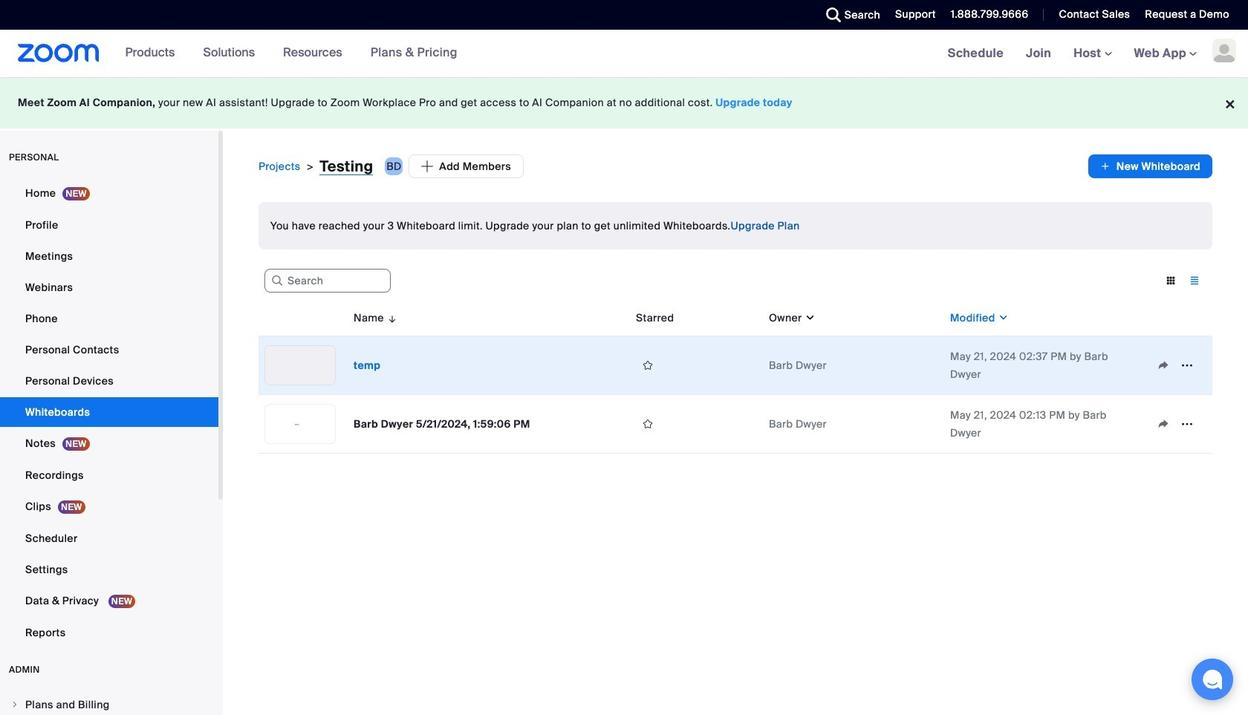 Task type: describe. For each thing, give the bounding box(es) containing it.
down image
[[803, 311, 816, 326]]

arrow down image
[[384, 309, 398, 327]]

click to star the whiteboard barb dwyer 5/21/2024, 1:59:06 pm image
[[636, 418, 660, 431]]

grid mode, not selected image
[[1160, 274, 1183, 288]]

right image
[[10, 701, 19, 710]]

thumbnail of barb dwyer 5/21/2024, 1:59:06 pm image
[[265, 405, 335, 444]]

meetings navigation
[[937, 30, 1249, 78]]

open chat image
[[1203, 670, 1224, 691]]

personal menu menu
[[0, 178, 219, 650]]

profile picture image
[[1213, 39, 1237, 62]]

temp element
[[354, 359, 381, 372]]



Task type: vqa. For each thing, say whether or not it's contained in the screenshot.
the Close icon
no



Task type: locate. For each thing, give the bounding box(es) containing it.
thumbnail of temp image
[[265, 346, 335, 385]]

application
[[385, 155, 524, 178], [1089, 155, 1213, 178], [259, 300, 1213, 454]]

footer
[[0, 77, 1249, 129]]

barb dwyer 5/21/2024, 1:59:06 pm element
[[354, 418, 530, 431]]

add image
[[1101, 159, 1111, 174]]

list mode, selected image
[[1183, 274, 1207, 288]]

product information navigation
[[99, 30, 469, 77]]

temp, may 21, 2024 02:37 pm, modified by barb dwyer, link image
[[265, 346, 336, 386]]

Search text field
[[265, 269, 391, 293]]

banner
[[0, 30, 1249, 78]]

zoom logo image
[[18, 44, 99, 62]]

menu item
[[0, 691, 219, 716]]

click to star the whiteboard temp image
[[636, 359, 660, 372]]



